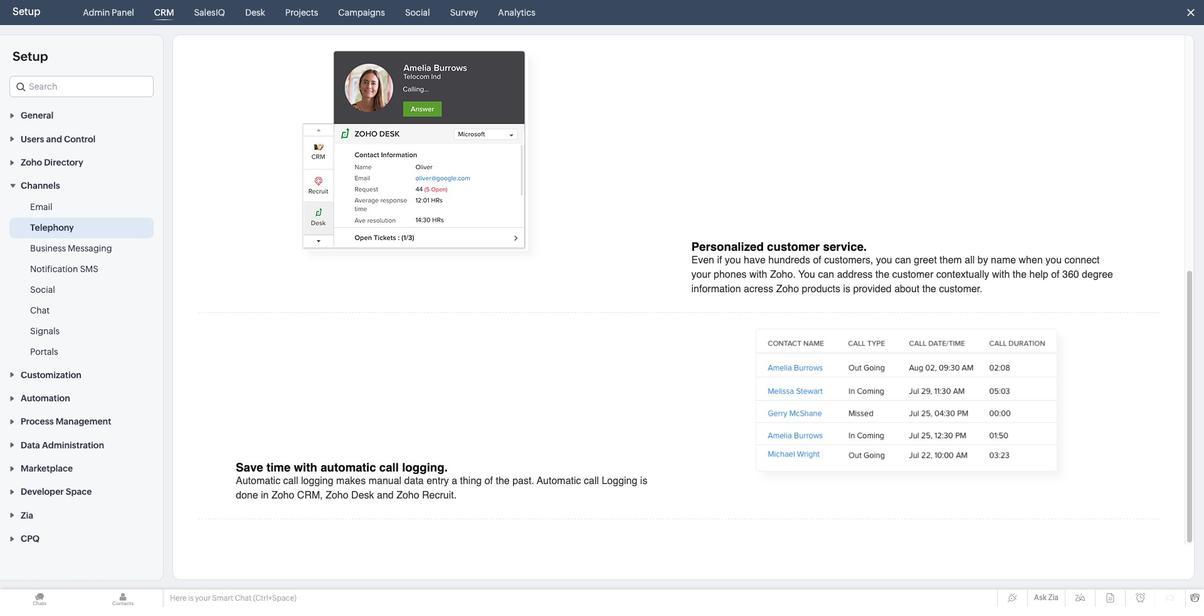 Task type: describe. For each thing, give the bounding box(es) containing it.
is
[[188, 594, 194, 603]]

your
[[195, 594, 211, 603]]

projects link
[[280, 0, 323, 25]]

ask zia
[[1034, 593, 1059, 602]]

here
[[170, 594, 187, 603]]

smart
[[212, 594, 233, 603]]

admin
[[83, 8, 110, 18]]

crm link
[[149, 0, 179, 25]]

social link
[[400, 0, 435, 25]]

projects
[[285, 8, 318, 18]]

panel
[[112, 8, 134, 18]]

here is your smart chat (ctrl+space)
[[170, 594, 297, 603]]

social
[[405, 8, 430, 18]]

ask
[[1034, 593, 1047, 602]]

desk link
[[240, 0, 270, 25]]

setup
[[13, 6, 40, 18]]

campaigns
[[338, 8, 385, 18]]

chats image
[[0, 590, 79, 607]]

analytics
[[498, 8, 536, 18]]

campaigns link
[[333, 0, 390, 25]]

admin panel link
[[78, 0, 139, 25]]



Task type: locate. For each thing, give the bounding box(es) containing it.
survey link
[[445, 0, 483, 25]]

crm
[[154, 8, 174, 18]]

survey
[[450, 8, 478, 18]]

(ctrl+space)
[[253, 594, 297, 603]]

zia
[[1048, 593, 1059, 602]]

salesiq
[[194, 8, 225, 18]]

analytics link
[[493, 0, 541, 25]]

admin panel
[[83, 8, 134, 18]]

salesiq link
[[189, 0, 230, 25]]

contacts image
[[83, 590, 162, 607]]

desk
[[245, 8, 265, 18]]

chat
[[235, 594, 252, 603]]



Task type: vqa. For each thing, say whether or not it's contained in the screenshot.
AUTOMATION link
no



